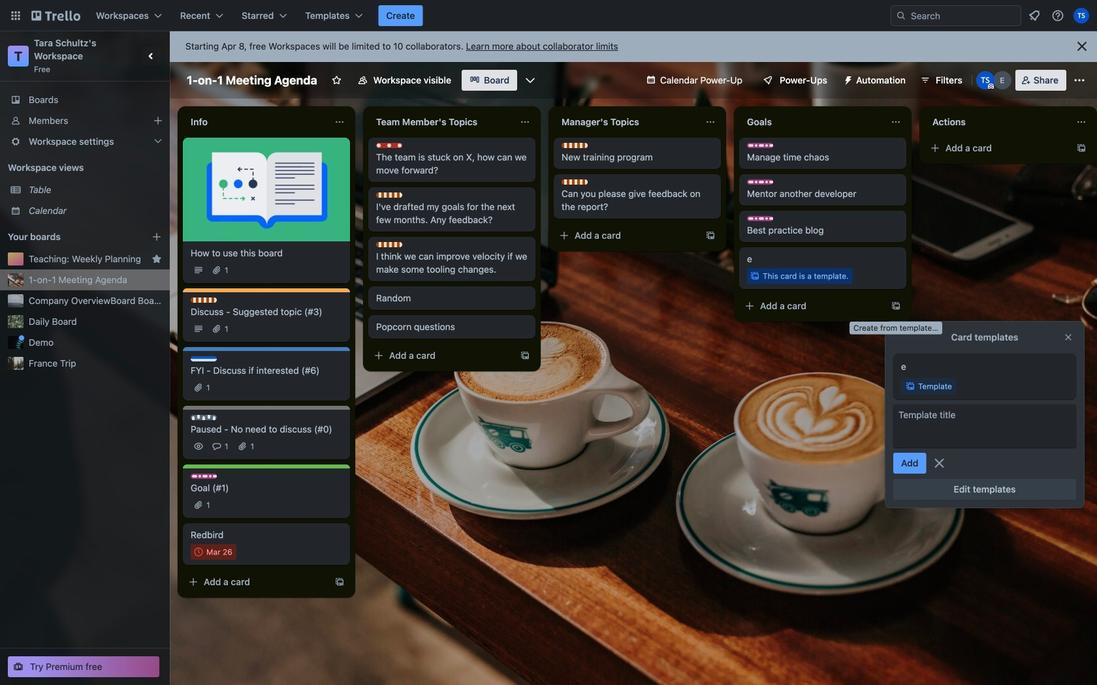Task type: describe. For each thing, give the bounding box(es) containing it.
sm image
[[838, 70, 856, 88]]

show menu image
[[1073, 74, 1086, 87]]

create from template… image
[[705, 231, 716, 241]]

starred icon image
[[152, 254, 162, 265]]

this member is an admin of this board. image
[[988, 84, 994, 89]]

Search field
[[891, 5, 1021, 26]]

workspace navigation collapse icon image
[[142, 47, 161, 65]]

your boards with 6 items element
[[8, 229, 132, 245]]

close popover image
[[1063, 332, 1074, 343]]

open information menu image
[[1051, 9, 1065, 22]]

color: blue, title: "fyi" element
[[191, 357, 217, 362]]

search image
[[896, 10, 907, 21]]

color: black, title: "paused" element
[[191, 415, 217, 421]]

back to home image
[[31, 5, 80, 26]]

customize views image
[[524, 74, 537, 87]]



Task type: locate. For each thing, give the bounding box(es) containing it.
create from template… image
[[1076, 143, 1087, 153], [891, 301, 901, 312], [520, 351, 530, 361], [334, 577, 345, 588]]

Template title text field
[[899, 409, 1071, 444]]

0 horizontal spatial tara schultz (taraschultz7) image
[[976, 71, 995, 89]]

0 vertical spatial tara schultz (taraschultz7) image
[[1074, 8, 1089, 24]]

None checkbox
[[191, 545, 236, 560]]

None text field
[[554, 112, 700, 133], [739, 112, 886, 133], [925, 112, 1071, 133], [554, 112, 700, 133], [739, 112, 886, 133], [925, 112, 1071, 133]]

0 notifications image
[[1027, 8, 1042, 24]]

1 vertical spatial tara schultz (taraschultz7) image
[[976, 71, 995, 89]]

primary element
[[0, 0, 1097, 31]]

Board name text field
[[180, 70, 324, 91]]

None text field
[[183, 112, 329, 133], [368, 112, 515, 133], [183, 112, 329, 133], [368, 112, 515, 133]]

add board image
[[152, 232, 162, 242]]

color: orange, title: "discuss" element
[[562, 143, 588, 148], [562, 180, 588, 185], [376, 193, 402, 198], [376, 242, 402, 248], [191, 298, 217, 303]]

tara schultz (taraschultz7) image
[[1074, 8, 1089, 24], [976, 71, 995, 89]]

color: red, title: "blocker" element
[[376, 143, 402, 148]]

star or unstar board image
[[332, 75, 342, 86]]

tooltip
[[850, 322, 942, 335]]

1 horizontal spatial tara schultz (taraschultz7) image
[[1074, 8, 1089, 24]]

color: pink, title: "goal" element
[[747, 143, 773, 148], [747, 180, 773, 185], [747, 216, 773, 221], [191, 474, 217, 479]]

ethanhunt1 (ethanhunt117) image
[[993, 71, 1012, 89]]



Task type: vqa. For each thing, say whether or not it's contained in the screenshot.
is
no



